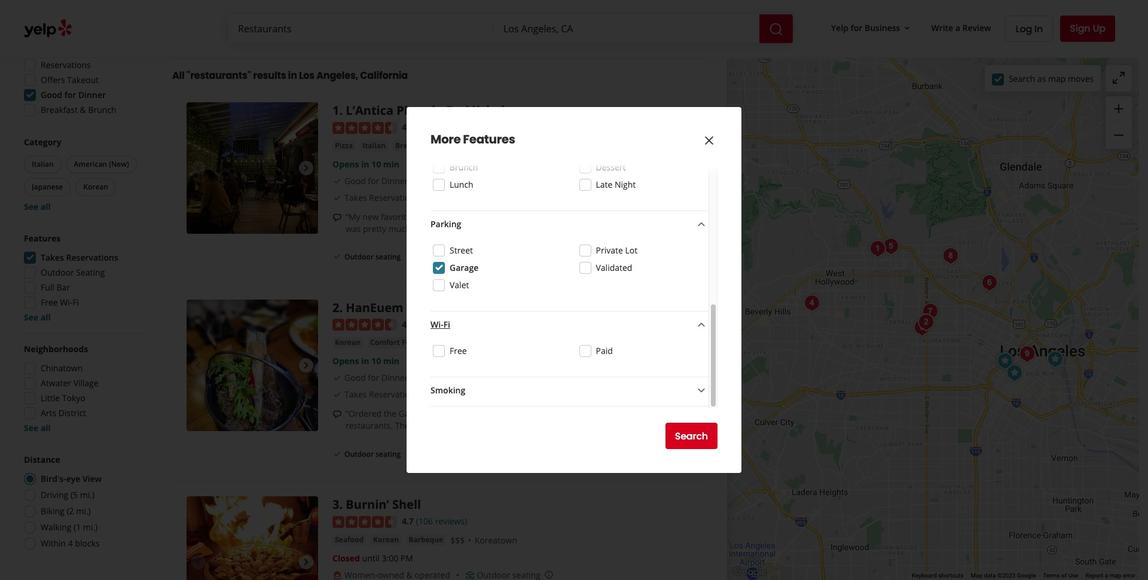 Task type: locate. For each thing, give the bounding box(es) containing it.
in
[[288, 69, 297, 83], [361, 158, 370, 170], [361, 356, 370, 367]]

good for dinner down the offers takeout
[[41, 89, 106, 101]]

mi.) for biking (2 mi.)
[[76, 506, 91, 517]]

the up the better
[[438, 211, 452, 222]]

24 chevron down v2 image inside smoking dropdown button
[[695, 384, 709, 398]]

1 see all from the top
[[24, 201, 51, 212]]

comfort food link
[[368, 337, 422, 349]]

a left little
[[539, 211, 544, 222]]

yelp for business
[[832, 22, 901, 33]]

for down comfort
[[368, 372, 380, 384]]

1 16 checkmark v2 image from the top
[[333, 176, 342, 186]]

3 see all button from the top
[[24, 422, 51, 434]]

3 see all from the top
[[24, 422, 51, 434]]

see up neighborhoods in the left bottom of the page
[[24, 312, 38, 323]]

korean button up 3:00
[[371, 534, 402, 546]]

4.4 star rating image
[[333, 319, 397, 331]]

$$$ right more
[[473, 140, 487, 152]]

within
[[41, 538, 66, 549]]

biking
[[41, 506, 64, 517]]

©2023
[[998, 573, 1016, 579]]

1 horizontal spatial map
[[1110, 573, 1122, 579]]

dinner for 1 . l'antica pizzeria da michele
[[382, 175, 408, 187]]

zoom in image
[[1112, 102, 1127, 116]]

for
[[851, 22, 863, 33], [64, 89, 76, 101], [368, 175, 380, 187], [585, 211, 597, 222], [368, 372, 380, 384]]

for up 'pizza…"'
[[585, 211, 597, 222]]

1 horizontal spatial wi-
[[431, 319, 444, 330]]

features
[[463, 131, 516, 148], [24, 233, 61, 244]]

perch image
[[1016, 342, 1040, 366]]

16 checkmark v2 image
[[333, 193, 342, 203], [461, 252, 470, 261], [333, 374, 342, 383], [333, 449, 342, 459]]

haneuem link
[[346, 300, 404, 316]]

0 horizontal spatial features
[[24, 233, 61, 244]]

1 horizontal spatial korean
[[335, 338, 361, 348]]

0 vertical spatial map
[[1049, 73, 1067, 84]]

overall
[[653, 211, 679, 222]]

1 vertical spatial korean button
[[333, 337, 363, 349]]

italian button down 4.3 star rating image
[[360, 140, 388, 152]]

0 horizontal spatial been
[[478, 420, 497, 432]]

2 . haneuem
[[333, 300, 404, 316]]

margherita up than
[[454, 211, 498, 222]]

0 vertical spatial previous image
[[191, 161, 206, 175]]

features inside group
[[24, 233, 61, 244]]

1 vertical spatial $$$
[[451, 535, 465, 546]]

comfort food button
[[368, 337, 422, 349]]

hearts & flame image
[[1044, 347, 1068, 371]]

italian inside group
[[32, 159, 54, 169]]

a
[[956, 22, 961, 33], [539, 211, 544, 222], [587, 420, 592, 432], [1106, 573, 1109, 579]]

1 see all button from the top
[[24, 201, 51, 212]]

4.7
[[402, 516, 414, 527]]

0 vertical spatial .
[[340, 102, 343, 119]]

min down italian link
[[383, 158, 400, 170]]

min down comfort food link
[[383, 356, 400, 367]]

2 seating from the top
[[376, 449, 401, 459]]

1 vertical spatial .
[[340, 300, 343, 316]]

breakfast inside button
[[396, 140, 431, 151]]

wi- inside dropdown button
[[431, 319, 444, 330]]

l'antica pizzeria da michele image
[[187, 102, 318, 234]]

outdoor up full bar
[[41, 267, 74, 278]]

my
[[599, 211, 611, 222]]

start order link down the sul's
[[615, 441, 689, 468]]

10 down comfort
[[372, 356, 381, 367]]

reviews) for burnin' shell
[[435, 516, 468, 527]]

2 next image from the top
[[299, 358, 314, 373]]

16 outdoor seating v2 image
[[465, 571, 475, 580]]

all
[[41, 201, 51, 212], [41, 312, 51, 323], [41, 422, 51, 434]]

. for 3
[[340, 497, 343, 513]]

free down (239 reviews)
[[450, 345, 467, 357]]

1 vertical spatial in
[[361, 158, 370, 170]]

1 vertical spatial mi.)
[[76, 506, 91, 517]]

see up distance on the left bottom
[[24, 422, 38, 434]]

was right pizza
[[522, 211, 537, 222]]

1 vertical spatial start order
[[626, 448, 678, 461]]

1 vertical spatial galbi
[[532, 420, 552, 432]]

breakfast
[[41, 104, 78, 115], [396, 140, 431, 151], [450, 144, 489, 156]]

16 checkmark v2 image up 16 speech v2 icon
[[333, 193, 342, 203]]

2 vertical spatial takes reservations
[[345, 389, 419, 401]]

24 chevron down v2 image
[[695, 217, 709, 232]]

1 opens from the top
[[333, 158, 359, 170]]

2 vertical spatial see
[[24, 422, 38, 434]]

good for dinner
[[41, 89, 106, 101], [345, 175, 408, 187], [345, 372, 408, 384]]

0 vertical spatial outdoor seating
[[345, 252, 401, 262]]

group containing features
[[20, 233, 148, 324]]

1 horizontal spatial other
[[641, 408, 662, 420]]

takeout down than
[[473, 252, 501, 262]]

had
[[570, 420, 585, 432]]

2 opens from the top
[[333, 356, 359, 367]]

0 vertical spatial opens
[[333, 158, 359, 170]]

takes reservations
[[345, 192, 419, 203], [41, 252, 118, 263], [345, 389, 419, 401]]

0 vertical spatial breakfast & brunch
[[41, 104, 116, 115]]

reviews) right (106 at the left bottom
[[435, 516, 468, 527]]

1 vertical spatial 24 chevron down v2 image
[[695, 384, 709, 398]]

1 24 chevron down v2 image from the top
[[695, 318, 709, 332]]

search for search as map moves
[[1009, 73, 1036, 84]]

16 checkmark v2 image
[[333, 176, 342, 186], [333, 252, 342, 261], [333, 390, 342, 400]]

good inside group
[[41, 89, 62, 101]]

16 checkmark v2 image for takes reservations
[[333, 390, 342, 400]]

shortcuts
[[939, 573, 964, 579]]

1 vertical spatial italian
[[32, 159, 54, 169]]

1 outdoor seating from the top
[[345, 252, 401, 262]]

2 vertical spatial 16 checkmark v2 image
[[333, 390, 342, 400]]

1 see from the top
[[24, 201, 38, 212]]

1 vertical spatial start
[[626, 448, 649, 461]]

map right as
[[1049, 73, 1067, 84]]

been
[[568, 408, 588, 420], [478, 420, 497, 432]]

1 vertical spatial the
[[395, 420, 410, 432]]

3 slideshow element from the top
[[187, 497, 318, 580]]

2 start order link from the top
[[615, 441, 689, 468]]

italian link
[[360, 140, 388, 152]]

pizza
[[500, 211, 520, 222]]

None search field
[[229, 14, 796, 43]]

group
[[20, 10, 148, 120], [1106, 96, 1133, 149], [22, 136, 148, 213], [20, 233, 148, 324], [20, 343, 148, 434]]

breakfast up the lunch
[[450, 144, 489, 156]]

was down "my
[[346, 223, 361, 234]]

1 start order link from the top
[[615, 244, 689, 270]]

map left error
[[1110, 573, 1122, 579]]

0 vertical spatial see all button
[[24, 201, 51, 212]]

3 16 checkmark v2 image from the top
[[333, 390, 342, 400]]

fi down 'outdoor seating'
[[73, 297, 79, 308]]

next image for 1 . l'antica pizzeria da michele
[[299, 161, 314, 175]]

dinner for 2 . haneuem
[[382, 372, 408, 384]]

keyboard
[[912, 573, 938, 579]]

start order for haneuem
[[626, 448, 678, 461]]

close image
[[703, 133, 717, 148]]

16 checkmark v2 image down 16 speech v2 image
[[333, 449, 342, 459]]

1 vertical spatial map
[[1110, 573, 1122, 579]]

start order down the sul's
[[626, 448, 678, 461]]

group containing neighborhoods
[[20, 343, 148, 434]]

0 vertical spatial been
[[568, 408, 588, 420]]

0 vertical spatial &
[[80, 104, 86, 115]]

brunch up the lunch
[[450, 162, 478, 173]]

2 min from the top
[[383, 356, 400, 367]]

$$$ for burnin' shell
[[451, 535, 465, 546]]

1 reviews) from the top
[[435, 319, 468, 330]]

start order down but
[[626, 250, 678, 264]]

fi up gastropubs
[[444, 319, 451, 330]]

breakfast & brunch inside group
[[41, 104, 116, 115]]

error
[[1124, 573, 1136, 579]]

2 16 checkmark v2 image from the top
[[333, 252, 342, 261]]

more features dialog
[[0, 0, 1149, 580]]

korean down 4.4 star rating image
[[335, 338, 361, 348]]

haneuem image
[[187, 300, 318, 431]]

offers takeout
[[41, 74, 99, 86]]

1 start order from the top
[[626, 250, 678, 264]]

0 vertical spatial see all
[[24, 201, 51, 212]]

biking (2 mi.)
[[41, 506, 91, 517]]

start order for l'antica pizzeria da michele
[[626, 250, 678, 264]]

1 vertical spatial min
[[383, 356, 400, 367]]

better
[[445, 223, 469, 234]]

parking button
[[431, 217, 709, 233]]

for down italian link
[[368, 175, 380, 187]]

1 horizontal spatial the
[[438, 211, 452, 222]]

opens for l'antica pizzeria da michele
[[333, 158, 359, 170]]

koreatown
[[475, 535, 518, 546]]

jjim
[[421, 408, 436, 420], [554, 420, 568, 432]]

free wi-fi
[[41, 297, 79, 308]]

(new)
[[109, 159, 129, 169]]

1 vertical spatial outdoor
[[41, 267, 74, 278]]

1 slideshow element from the top
[[187, 102, 318, 234]]

features down michele
[[463, 131, 516, 148]]

mi.) right (1
[[83, 522, 98, 533]]

0 vertical spatial see
[[24, 201, 38, 212]]

16 checkmark v2 image for outdoor seating
[[333, 449, 342, 459]]

3 . from the top
[[340, 497, 343, 513]]

italian down 4.3 star rating image
[[363, 140, 386, 151]]

italian button
[[360, 140, 388, 152], [24, 156, 61, 174]]

16 checkmark v2 image for good for dinner
[[333, 176, 342, 186]]

was
[[522, 211, 537, 222], [346, 223, 361, 234]]

0 vertical spatial korean
[[83, 182, 108, 192]]

for right yelp
[[851, 22, 863, 33]]

reservations up favorite
[[369, 192, 419, 203]]

see all for takes reservations
[[24, 312, 51, 323]]

0 horizontal spatial italian
[[32, 159, 54, 169]]

2 horizontal spatial korean button
[[371, 534, 402, 546]]

2 see all button from the top
[[24, 312, 51, 323]]

in down comfort food button
[[361, 356, 370, 367]]

2 see from the top
[[24, 312, 38, 323]]

chef
[[601, 408, 618, 420]]

good for dinner down comfort
[[345, 372, 408, 384]]

start order
[[626, 250, 678, 264], [626, 448, 678, 461]]

the
[[438, 211, 452, 222], [395, 420, 410, 432]]

keyboard shortcuts button
[[912, 572, 964, 580]]

l'antica pizzeria da michele link
[[346, 102, 512, 119]]

2 start order from the top
[[626, 448, 678, 461]]

italian button down category
[[24, 156, 61, 174]]

seating down much
[[376, 252, 401, 262]]

24 chevron down v2 image for smoking
[[695, 384, 709, 398]]

takes reservations up new
[[345, 192, 419, 203]]

italian down category
[[32, 159, 54, 169]]

1 order from the top
[[651, 250, 678, 264]]

next image
[[299, 161, 314, 175], [299, 358, 314, 373], [299, 556, 314, 570]]

outdoor
[[345, 252, 374, 262], [41, 267, 74, 278], [345, 449, 374, 459]]

breakfast & brunch down the offers takeout
[[41, 104, 116, 115]]

. left burnin'
[[340, 497, 343, 513]]

1 vertical spatial breakfast & brunch
[[396, 140, 466, 151]]

4.4
[[402, 319, 414, 330]]

free for free
[[450, 345, 467, 357]]

2 start from the top
[[626, 448, 649, 461]]

group containing category
[[22, 136, 148, 213]]

brunch down the offers takeout
[[88, 104, 116, 115]]

option group
[[20, 454, 148, 554]]

1 vertical spatial features
[[24, 233, 61, 244]]

brunch down da at the left top
[[440, 140, 466, 151]]

0 vertical spatial reviews)
[[435, 319, 468, 330]]

korean button down 4.4 star rating image
[[333, 337, 363, 349]]

good down offers
[[41, 89, 62, 101]]

24 chevron down v2 image inside wi-fi dropdown button
[[695, 318, 709, 332]]

16 checkmark v2 image up garage
[[461, 252, 470, 261]]

24 chevron down v2 image for wi-fi
[[695, 318, 709, 332]]

1 vertical spatial &
[[432, 140, 438, 151]]

2 reviews) from the top
[[435, 516, 468, 527]]

0 vertical spatial search
[[1009, 73, 1036, 84]]

breakfast down offers
[[41, 104, 78, 115]]

dinner up favorite
[[382, 175, 408, 187]]

start order link for l'antica pizzeria da michele
[[615, 244, 689, 270]]

10
[[372, 158, 381, 170], [372, 356, 381, 367]]

takes up "my
[[345, 192, 367, 203]]

1 vertical spatial free
[[450, 345, 467, 357]]

start right private
[[626, 250, 649, 264]]

results
[[253, 69, 286, 83]]

10 down italian link
[[372, 158, 381, 170]]

good up "my
[[345, 175, 366, 187]]

24 chevron down v2 image
[[695, 318, 709, 332], [695, 384, 709, 398]]

see all button
[[24, 201, 51, 212], [24, 312, 51, 323], [24, 422, 51, 434]]

3 next image from the top
[[299, 556, 314, 570]]

2 vertical spatial all
[[41, 422, 51, 434]]

takes reservations for 1
[[345, 192, 419, 203]]

pizza…"
[[576, 223, 606, 234]]

barbeque link
[[406, 534, 446, 546]]

2 10 from the top
[[372, 356, 381, 367]]

american
[[74, 159, 107, 169]]

korean up 3:00
[[373, 535, 399, 545]]

driving (5 mi.)
[[41, 490, 95, 501]]

outdoor seating down "restaurants."
[[345, 449, 401, 459]]

good for dinner for 1 . l'antica pizzeria da michele
[[345, 175, 408, 187]]

2 slideshow element from the top
[[187, 300, 318, 431]]

1 previous image from the top
[[191, 161, 206, 175]]

opens in 10 min for l'antica pizzeria da michele
[[333, 158, 400, 170]]

opens in 10 min down italian link
[[333, 158, 400, 170]]

2 previous image from the top
[[191, 358, 206, 373]]

google
[[1018, 573, 1037, 579]]

slideshow element
[[187, 102, 318, 234], [187, 300, 318, 431], [187, 497, 318, 580]]

good for 2
[[345, 372, 366, 384]]

private lot
[[596, 245, 638, 256]]

good
[[41, 89, 62, 101], [345, 175, 366, 187], [345, 372, 366, 384]]

mi.) right '(2'
[[76, 506, 91, 517]]

free inside more features dialog
[[450, 345, 467, 357]]

galbi down i
[[532, 420, 552, 432]]

korean button down american (new) button
[[76, 178, 116, 196]]

cabra los angeles image
[[1003, 361, 1027, 385]]

wi- down bar
[[60, 297, 73, 308]]

dinner
[[78, 89, 106, 101], [382, 175, 408, 187], [382, 372, 408, 384]]

1 min from the top
[[383, 158, 400, 170]]

3 see from the top
[[24, 422, 38, 434]]

squid
[[455, 408, 476, 420]]

features up 'outdoor seating'
[[24, 233, 61, 244]]

16 checkmark v2 image for outdoor seating
[[333, 252, 342, 261]]

1 horizontal spatial galbi
[[532, 420, 552, 432]]

1 vertical spatial 10
[[372, 356, 381, 367]]

0 vertical spatial mi.)
[[80, 490, 95, 501]]

wi- inside group
[[60, 297, 73, 308]]

late night
[[596, 179, 636, 190]]

night
[[615, 179, 636, 190]]

breakfast & brunch inside the breakfast & brunch button
[[396, 140, 466, 151]]

1 horizontal spatial italian
[[363, 140, 386, 151]]

2 24 chevron down v2 image from the top
[[695, 384, 709, 398]]

0 horizontal spatial the
[[395, 420, 410, 432]]

2 order from the top
[[651, 448, 678, 461]]

order for haneuem
[[651, 448, 678, 461]]

0 horizontal spatial korean
[[83, 182, 108, 192]]

korean inside group
[[83, 182, 108, 192]]

1 opens in 10 min from the top
[[333, 158, 400, 170]]

2 see all from the top
[[24, 312, 51, 323]]

0 horizontal spatial korean link
[[333, 337, 363, 349]]

good for dinner down italian link
[[345, 175, 408, 187]]

0 vertical spatial 24 chevron down v2 image
[[695, 318, 709, 332]]

all down free wi-fi
[[41, 312, 51, 323]]

korean for the middle korean button
[[335, 338, 361, 348]]

in left los
[[288, 69, 297, 83]]

opens down pizza button on the top of the page
[[333, 158, 359, 170]]

chinatown
[[41, 363, 83, 374]]

1 vertical spatial brunch
[[440, 140, 466, 151]]

1 next image from the top
[[299, 161, 314, 175]]

. up 4.4 star rating image
[[340, 300, 343, 316]]

galbi
[[399, 408, 419, 420], [532, 420, 552, 432]]

1 vertical spatial see
[[24, 312, 38, 323]]

1 vertical spatial korean
[[335, 338, 361, 348]]

see all button down free wi-fi
[[24, 312, 51, 323]]

16 checkmark v2 image up 16 speech v2 image
[[333, 374, 342, 383]]

min for haneuem
[[383, 356, 400, 367]]

0 vertical spatial fi
[[73, 297, 79, 308]]

dinner down comfort food button
[[382, 372, 408, 384]]

0 vertical spatial all
[[41, 201, 51, 212]]

outdoor seating
[[41, 267, 105, 278]]

1 horizontal spatial breakfast & brunch
[[396, 140, 466, 151]]

brunch inside more features dialog
[[450, 162, 478, 173]]

other right the sul's
[[641, 408, 662, 420]]

view
[[83, 473, 102, 485]]

16 checkmark v2 image down pizza link at the top left
[[333, 176, 342, 186]]

1 start from the top
[[626, 250, 649, 264]]

0 vertical spatial korean button
[[76, 178, 116, 196]]

of
[[1062, 573, 1068, 579]]

good for dinner inside group
[[41, 89, 106, 101]]

0 vertical spatial features
[[463, 131, 516, 148]]

korean down american (new) button
[[83, 182, 108, 192]]

unique…"
[[594, 420, 631, 432]]

sul's
[[621, 408, 638, 420]]

opens for haneuem
[[333, 356, 359, 367]]

2 vertical spatial korean
[[373, 535, 399, 545]]

start down unique…"
[[626, 448, 649, 461]]

1 vertical spatial was
[[346, 223, 361, 234]]

0 vertical spatial wi-
[[60, 297, 73, 308]]

1 vertical spatial see all button
[[24, 312, 51, 323]]

order
[[651, 250, 678, 264], [651, 448, 678, 461]]

search inside button
[[675, 429, 709, 443]]

0 vertical spatial next image
[[299, 161, 314, 175]]

liking,
[[613, 211, 636, 222]]

1 10 from the top
[[372, 158, 381, 170]]

3
[[333, 497, 340, 513]]

2 vertical spatial good for dinner
[[345, 372, 408, 384]]

free
[[41, 297, 58, 308], [450, 345, 467, 357]]

2 horizontal spatial korean
[[373, 535, 399, 545]]

(106 reviews) link
[[416, 515, 468, 528]]

order for l'antica pizzeria da michele
[[651, 250, 678, 264]]

next image for 2 . haneuem
[[299, 358, 314, 373]]

0 horizontal spatial free
[[41, 297, 58, 308]]

breakfast & brunch down 4.3
[[396, 140, 466, 151]]

info icon image
[[545, 570, 554, 580], [545, 570, 554, 580]]

takes for 1
[[345, 192, 367, 203]]

pizza button
[[333, 140, 356, 152]]

1 vertical spatial dinner
[[382, 175, 408, 187]]

zoom out image
[[1112, 128, 1127, 143]]

korean link up 3:00
[[371, 534, 402, 546]]

other down pizza
[[507, 223, 529, 234]]

2 . from the top
[[340, 300, 343, 316]]

0 vertical spatial start order
[[626, 250, 678, 264]]

other inside "my new favorite pizza! the margherita pizza was a little salty for my liking, but overall it was pretty much perfect, better than any other margherita pizza…"
[[507, 223, 529, 234]]

more link
[[373, 8, 395, 19]]

lunch
[[450, 179, 474, 190]]

slideshow element for 2
[[187, 300, 318, 431]]

little
[[41, 393, 60, 404]]

brunch inside the breakfast & brunch button
[[440, 140, 466, 151]]

0 vertical spatial seating
[[376, 252, 401, 262]]

reviews) up gastropubs
[[435, 319, 468, 330]]

0 vertical spatial jjim
[[421, 408, 436, 420]]

start for 1 . l'antica pizzeria da michele
[[626, 250, 649, 264]]

comfort
[[370, 338, 400, 348]]

0 vertical spatial korean link
[[333, 337, 363, 349]]

2 opens in 10 min from the top
[[333, 356, 400, 367]]

log in link
[[1006, 16, 1054, 42]]

opens in 10 min for haneuem
[[333, 356, 400, 367]]

1 vertical spatial takeout
[[473, 252, 501, 262]]

in for 1
[[361, 158, 370, 170]]

16 checkmark v2 image down 16 speech v2 icon
[[333, 252, 342, 261]]

0 horizontal spatial wi-
[[60, 297, 73, 308]]

a right had
[[587, 420, 592, 432]]

outdoor down "restaurants."
[[345, 449, 374, 459]]

see all
[[24, 201, 51, 212], [24, 312, 51, 323], [24, 422, 51, 434]]

2 all from the top
[[41, 312, 51, 323]]

seating down "restaurants."
[[376, 449, 401, 459]]

2 vertical spatial see all button
[[24, 422, 51, 434]]

1 horizontal spatial fi
[[444, 319, 451, 330]]

1 horizontal spatial korean link
[[371, 534, 402, 546]]

opens in 10 min down comfort
[[333, 356, 400, 367]]

dessert
[[596, 162, 626, 173]]

0 horizontal spatial italian button
[[24, 156, 61, 174]]

beauty & essex image
[[879, 234, 903, 258]]

1 vertical spatial good for dinner
[[345, 175, 408, 187]]

reviews) for haneuem
[[435, 319, 468, 330]]

been up had
[[568, 408, 588, 420]]

1 horizontal spatial search
[[1009, 73, 1036, 84]]

wi- up gastropubs
[[431, 319, 444, 330]]

1 vertical spatial previous image
[[191, 358, 206, 373]]

2 vertical spatial see all
[[24, 422, 51, 434]]

0 vertical spatial italian button
[[360, 140, 388, 152]]

sparrow italia image
[[994, 349, 1018, 373], [994, 349, 1018, 373]]

1 . from the top
[[340, 102, 343, 119]]

1 vertical spatial see all
[[24, 312, 51, 323]]

features inside dialog
[[463, 131, 516, 148]]

restaurants.
[[346, 420, 393, 432]]

0 vertical spatial takeout
[[67, 74, 99, 86]]

all down arts
[[41, 422, 51, 434]]

3 all from the top
[[41, 422, 51, 434]]

galbi up taste
[[399, 408, 419, 420]]

see all button down arts
[[24, 422, 51, 434]]

takes reservations up the
[[345, 389, 419, 401]]

previous image
[[191, 161, 206, 175], [191, 358, 206, 373]]

0 horizontal spatial jjim
[[421, 408, 436, 420]]

1 vertical spatial margherita
[[531, 223, 574, 234]]

any
[[491, 223, 505, 234]]

opens down 4.4 star rating image
[[333, 356, 359, 367]]

. left l'antica
[[340, 102, 343, 119]]

street
[[450, 245, 473, 256]]

seating
[[76, 267, 105, 278]]

search as map moves
[[1009, 73, 1094, 84]]

(239 reviews)
[[416, 319, 468, 330]]

see down japanese button
[[24, 201, 38, 212]]

outdoor seating
[[345, 252, 401, 262], [345, 449, 401, 459]]

see all down arts
[[24, 422, 51, 434]]

0 horizontal spatial margherita
[[454, 211, 498, 222]]

all for chinatown
[[41, 422, 51, 434]]

good for dinner for 2 . haneuem
[[345, 372, 408, 384]]



Task type: describe. For each thing, give the bounding box(es) containing it.
breakfast inside more features dialog
[[450, 144, 489, 156]]

japanese button
[[24, 178, 71, 196]]

free for free wi-fi
[[41, 297, 58, 308]]

wi-fi
[[431, 319, 451, 330]]

1 horizontal spatial korean button
[[333, 337, 363, 349]]

see all for chinatown
[[24, 422, 51, 434]]

distance
[[24, 454, 60, 466]]

1 horizontal spatial margherita
[[531, 223, 574, 234]]

10 for haneuem
[[372, 356, 381, 367]]

italian for bottom italian button
[[32, 159, 54, 169]]

slideshow element for 3
[[187, 497, 318, 580]]

rice
[[506, 408, 520, 420]]

l'antica pizzeria da michele image
[[866, 237, 890, 261]]

1 . l'antica pizzeria da michele
[[333, 102, 512, 119]]

garage
[[450, 262, 479, 273]]

10 for l'antica
[[372, 158, 381, 170]]

0 vertical spatial outdoor
[[345, 252, 374, 262]]

driving
[[41, 490, 68, 501]]

up
[[1094, 22, 1106, 35]]

next image for 3 . burnin' shell
[[299, 556, 314, 570]]

arts district
[[41, 408, 86, 419]]

food
[[402, 338, 419, 348]]

2 vertical spatial outdoor
[[345, 449, 374, 459]]

4.3 star rating image
[[333, 122, 397, 134]]

expand map image
[[1112, 71, 1127, 85]]

tokyo
[[62, 393, 85, 404]]

takes reservations for 2
[[345, 389, 419, 401]]

to
[[590, 408, 598, 420]]

min for l'antica
[[383, 158, 400, 170]]

(239 reviews) link
[[416, 318, 468, 331]]

private
[[596, 245, 623, 256]]

american (new)
[[74, 159, 129, 169]]

michele
[[465, 102, 512, 119]]

0 vertical spatial dinner
[[78, 89, 106, 101]]

1 horizontal spatial italian button
[[360, 140, 388, 152]]

. for 2
[[340, 300, 343, 316]]

see all button for chinatown
[[24, 422, 51, 434]]

the inside "ordered the galbi jjim and squid stir fry rice dish.  i have been to chef sul's other restaurants.  the taste has always been superb. galbi jjim had a unique…"
[[395, 420, 410, 432]]

1 vertical spatial italian button
[[24, 156, 61, 174]]

previous image for 1
[[191, 161, 206, 175]]

4.7 star rating image
[[333, 516, 397, 528]]

3:00
[[382, 553, 399, 564]]

terms of use
[[1044, 573, 1079, 579]]

slideshow element for 1
[[187, 102, 318, 234]]

barbeque button
[[406, 534, 446, 546]]

0 vertical spatial margherita
[[454, 211, 498, 222]]

in
[[1035, 22, 1044, 36]]

reservations up seating
[[66, 252, 118, 263]]

haneuem
[[346, 300, 404, 316]]

previous image for 2
[[191, 358, 206, 373]]

previous image
[[191, 556, 206, 570]]

the inside "my new favorite pizza! the margherita pizza was a little salty for my liking, but overall it was pretty much perfect, better than any other margherita pizza…"
[[438, 211, 452, 222]]

map region
[[635, 0, 1149, 580]]

arts
[[41, 408, 56, 419]]

2
[[333, 300, 340, 316]]

for inside group
[[64, 89, 76, 101]]

mi.) for walking (1 mi.)
[[83, 522, 98, 533]]

full bar
[[41, 282, 70, 293]]

2 outdoor seating from the top
[[345, 449, 401, 459]]

1 vertical spatial takes
[[41, 252, 64, 263]]

italian for the rightmost italian button
[[363, 140, 386, 151]]

taste
[[412, 420, 431, 432]]

and
[[438, 408, 453, 420]]

1
[[333, 102, 340, 119]]

1 horizontal spatial jjim
[[554, 420, 568, 432]]

4
[[68, 538, 73, 549]]

validated
[[596, 262, 633, 273]]

0 horizontal spatial breakfast
[[41, 104, 78, 115]]

1 vertical spatial been
[[478, 420, 497, 432]]

report a map error link
[[1086, 573, 1136, 579]]

log
[[1016, 22, 1033, 36]]

0 vertical spatial brunch
[[88, 104, 116, 115]]

start order link for haneuem
[[615, 441, 689, 468]]

a right report
[[1106, 573, 1109, 579]]

fry
[[493, 408, 504, 420]]

breakfast & brunch link
[[393, 140, 468, 152]]

sign up link
[[1061, 16, 1116, 42]]

takes for 2
[[345, 389, 367, 401]]

16 checkmark v2 image for good for dinner
[[333, 374, 342, 383]]

map for error
[[1110, 573, 1122, 579]]

favorite
[[381, 211, 411, 222]]

a inside "my new favorite pizza! the margherita pizza was a little salty for my liking, but overall it was pretty much perfect, better than any other margherita pizza…"
[[539, 211, 544, 222]]

outdoor inside group
[[41, 267, 74, 278]]

16 women owned v2 image
[[333, 571, 342, 580]]

all
[[172, 69, 185, 83]]

"ordered the galbi jjim and squid stir fry rice dish.  i have been to chef sul's other restaurants.  the taste has always been superb. galbi jjim had a unique…"
[[346, 408, 662, 432]]

search for search
[[675, 429, 709, 443]]

wood image
[[978, 271, 1002, 295]]

for inside "my new favorite pizza! the margherita pizza was a little salty for my liking, but overall it was pretty much perfect, better than any other margherita pizza…"
[[585, 211, 597, 222]]

"my new favorite pizza! the margherita pizza was a little salty for my liking, but overall it was pretty much perfect, better than any other margherita pizza…"
[[346, 211, 687, 234]]

1 all from the top
[[41, 201, 51, 212]]

google image
[[731, 565, 770, 580]]

stir
[[479, 408, 491, 420]]

american (new) button
[[66, 156, 137, 174]]

group containing suggested
[[20, 10, 148, 120]]

"restaurants"
[[187, 69, 251, 83]]

16 speech v2 image
[[333, 213, 342, 222]]

walking (1 mi.)
[[41, 522, 98, 533]]

lot
[[626, 245, 638, 256]]

pizza!
[[413, 211, 435, 222]]

see all button for takes reservations
[[24, 312, 51, 323]]

option group containing distance
[[20, 454, 148, 554]]

write a review link
[[927, 17, 997, 39]]

use
[[1069, 573, 1079, 579]]

(2
[[67, 506, 74, 517]]

dish.
[[522, 408, 541, 420]]

a right write
[[956, 22, 961, 33]]

l'antica
[[346, 102, 394, 119]]

16 speech v2 image
[[333, 410, 342, 420]]

korean for leftmost korean button
[[83, 182, 108, 192]]

write a review
[[932, 22, 992, 33]]

(5
[[71, 490, 78, 501]]

seafood link
[[333, 534, 366, 546]]

seafood
[[335, 535, 364, 545]]

burnin'
[[346, 497, 389, 513]]

fi inside group
[[73, 297, 79, 308]]

& inside button
[[432, 140, 438, 151]]

. for 1
[[340, 102, 343, 119]]

pretty
[[363, 223, 387, 234]]

korean for korean button to the bottom
[[373, 535, 399, 545]]

0 horizontal spatial korean button
[[76, 178, 116, 196]]

4.3 link
[[402, 120, 414, 133]]

1 horizontal spatial been
[[568, 408, 588, 420]]

district
[[59, 408, 86, 419]]

haneuem image
[[915, 310, 939, 334]]

0 vertical spatial was
[[522, 211, 537, 222]]

reservations up the offers takeout
[[41, 59, 91, 71]]

see for takes reservations
[[24, 312, 38, 323]]

fi inside dropdown button
[[444, 319, 451, 330]]

burnin' shell image
[[910, 316, 934, 340]]

always
[[449, 420, 476, 432]]

other inside "ordered the galbi jjim and squid stir fry rice dish.  i have been to chef sul's other restaurants.  the taste has always been superb. galbi jjim had a unique…"
[[641, 408, 662, 420]]

16 checkmark v2 image for takes reservations
[[333, 193, 342, 203]]

yelp
[[832, 22, 849, 33]]

3 . burnin' shell
[[333, 497, 421, 513]]

full
[[41, 282, 54, 293]]

start for 2 . haneuem
[[626, 448, 649, 461]]

toca madera - los angeles image
[[800, 291, 824, 315]]

4.4 link
[[402, 318, 414, 331]]

16 checkmark v2 image for takeout
[[461, 252, 470, 261]]

see for chinatown
[[24, 422, 38, 434]]

a inside "ordered the galbi jjim and squid stir fry rice dish.  i have been to chef sul's other restaurants.  the taste has always been superb. galbi jjim had a unique…"
[[587, 420, 592, 432]]

report
[[1086, 573, 1104, 579]]

angeles,
[[317, 69, 358, 83]]

$$$ for l'antica pizzeria da michele
[[473, 140, 487, 152]]

more
[[373, 8, 395, 19]]

1 seating from the top
[[376, 252, 401, 262]]

saffy's image
[[939, 244, 963, 268]]

rich crab image
[[919, 300, 943, 323]]

comfort food
[[370, 338, 419, 348]]

breakfast & brunch button
[[393, 140, 468, 152]]

2 vertical spatial korean button
[[371, 534, 402, 546]]

0 horizontal spatial was
[[346, 223, 361, 234]]

1 vertical spatial korean link
[[371, 534, 402, 546]]

i
[[543, 408, 545, 420]]

reservations up the
[[369, 389, 419, 401]]

all for takes reservations
[[41, 312, 51, 323]]

seafood button
[[333, 534, 366, 546]]

little
[[546, 211, 563, 222]]

burnin' shell image
[[187, 497, 318, 580]]

data
[[985, 573, 997, 579]]

0 horizontal spatial galbi
[[399, 408, 419, 420]]

gastropubs link
[[427, 337, 473, 349]]

good for 1
[[345, 175, 366, 187]]

search image
[[770, 22, 784, 36]]

0 horizontal spatial &
[[80, 104, 86, 115]]

atwater village
[[41, 378, 99, 389]]

takes reservations inside group
[[41, 252, 118, 263]]

map for moves
[[1049, 73, 1067, 84]]

16 chevron down v2 image
[[903, 23, 913, 33]]

(106
[[416, 516, 433, 527]]

0 vertical spatial in
[[288, 69, 297, 83]]

mi.) for driving (5 mi.)
[[80, 490, 95, 501]]

but
[[638, 211, 651, 222]]

for inside button
[[851, 22, 863, 33]]

in for 2
[[361, 356, 370, 367]]

within 4 blocks
[[41, 538, 100, 549]]

pizzeria
[[397, 102, 443, 119]]



Task type: vqa. For each thing, say whether or not it's contained in the screenshot.
Select slide image
no



